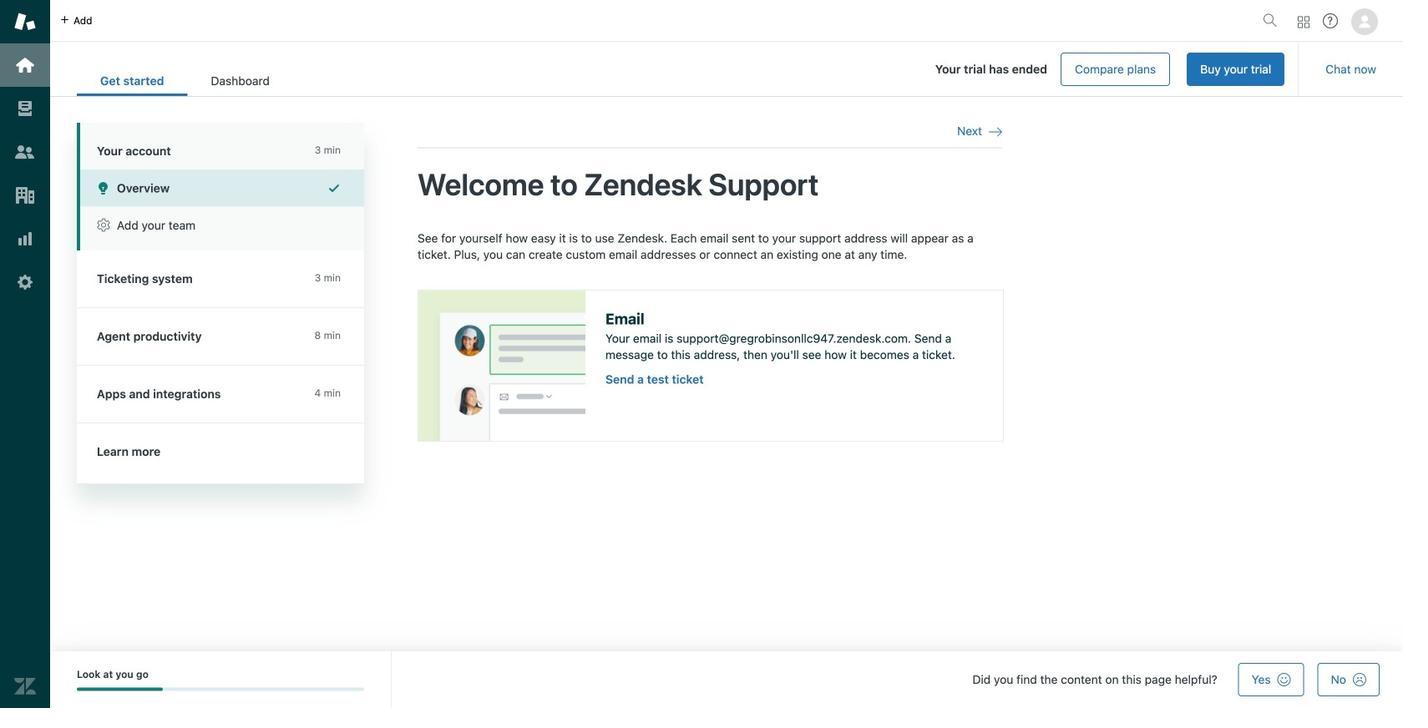 Task type: locate. For each thing, give the bounding box(es) containing it.
tab list
[[77, 65, 293, 96]]

example of email conversation inside of the ticketing system and the customer is asking the agent about reimbursement policy. image
[[419, 291, 586, 441]]

heading
[[77, 123, 364, 170]]

reporting image
[[14, 228, 36, 250]]

zendesk image
[[14, 676, 36, 698]]

progress bar
[[77, 688, 364, 691]]

get help image
[[1323, 13, 1338, 28]]

zendesk products image
[[1298, 16, 1310, 28]]

tab
[[188, 65, 293, 96]]



Task type: describe. For each thing, give the bounding box(es) containing it.
get started image
[[14, 54, 36, 76]]

admin image
[[14, 272, 36, 293]]

zendesk support image
[[14, 11, 36, 33]]

organizations image
[[14, 185, 36, 206]]

customers image
[[14, 141, 36, 163]]

main element
[[0, 0, 50, 709]]

views image
[[14, 98, 36, 119]]



Task type: vqa. For each thing, say whether or not it's contained in the screenshot.
progress bar
yes



